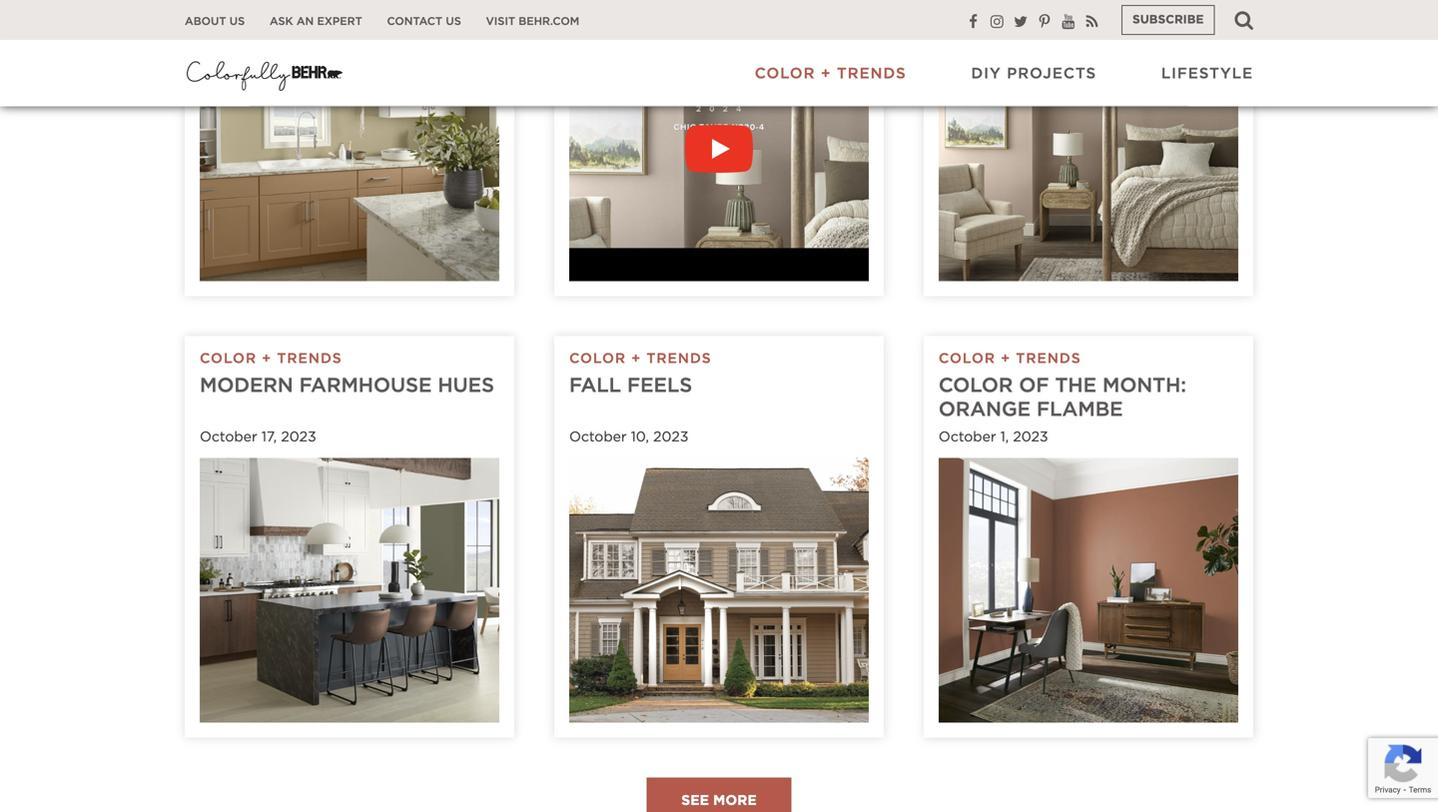 Task type: locate. For each thing, give the bounding box(es) containing it.
diy projects link
[[971, 64, 1097, 84]]

2 us from the left
[[446, 16, 461, 27]]

trends inside color + trends color of the month: orange flambe
[[1016, 352, 1081, 366]]

trends for modern farmhouse hues
[[277, 352, 342, 366]]

color of the month: orange flambe link
[[939, 376, 1186, 420]]

featured image image for color of the month: orange flambe
[[939, 458, 1238, 722]]

trends for fall feels
[[647, 352, 712, 366]]

1 us from the left
[[229, 16, 245, 27]]

october for modern farmhouse hues
[[200, 430, 257, 444]]

october down orange
[[939, 430, 996, 444]]

color for modern farmhouse hues
[[200, 352, 257, 366]]

ask an expert link
[[270, 14, 362, 29]]

october 17, 2023
[[200, 430, 316, 444]]

+ for modern farmhouse hues
[[262, 352, 272, 366]]

behr.com
[[519, 16, 580, 27]]

color + trends modern farmhouse hues
[[200, 352, 494, 396]]

1 october from the left
[[200, 430, 257, 444]]

october left 10,
[[569, 430, 627, 444]]

color inside color + trends fall feels
[[569, 352, 626, 366]]

+ for color of the month: orange flambe
[[1001, 352, 1011, 366]]

0 horizontal spatial us
[[229, 16, 245, 27]]

orange
[[939, 400, 1031, 420]]

2023
[[281, 430, 316, 444], [653, 430, 689, 444], [1013, 430, 1048, 444]]

3 2023 from the left
[[1013, 430, 1048, 444]]

color + trends fall feels
[[569, 352, 712, 396]]

2023 right the 17,
[[281, 430, 316, 444]]

2 horizontal spatial october
[[939, 430, 996, 444]]

+ inside color + trends color of the month: orange flambe
[[1001, 352, 1011, 366]]

us inside "link"
[[446, 16, 461, 27]]

visit behr.com link
[[486, 14, 580, 29]]

2023 for of
[[1013, 430, 1048, 444]]

2 october from the left
[[569, 430, 627, 444]]

2023 for farmhouse
[[281, 430, 316, 444]]

trends inside color + trends fall feels
[[647, 352, 712, 366]]

october for color of the month: orange flambe
[[939, 430, 996, 444]]

us right contact at the top left of page
[[446, 16, 461, 27]]

contact us
[[387, 16, 461, 27]]

featured image image
[[200, 16, 499, 281], [939, 16, 1238, 281], [200, 458, 499, 722], [569, 458, 869, 722], [939, 458, 1238, 722]]

diy
[[971, 66, 1002, 81]]

+
[[821, 66, 832, 81], [262, 352, 272, 366], [631, 352, 641, 366], [1001, 352, 1011, 366]]

1 horizontal spatial october
[[569, 430, 627, 444]]

3 october from the left
[[939, 430, 996, 444]]

feels
[[627, 376, 692, 396]]

october left the 17,
[[200, 430, 257, 444]]

1 horizontal spatial us
[[446, 16, 461, 27]]

17,
[[262, 430, 277, 444]]

modern
[[200, 376, 293, 396]]

+ inside color + trends fall feels
[[631, 352, 641, 366]]

1 2023 from the left
[[281, 430, 316, 444]]

an
[[296, 16, 314, 27]]

modern farmhouse hues link
[[200, 376, 494, 396]]

0 horizontal spatial october
[[200, 430, 257, 444]]

2 2023 from the left
[[653, 430, 689, 444]]

see more
[[681, 794, 757, 808]]

us for contact us
[[446, 16, 461, 27]]

us
[[229, 16, 245, 27], [446, 16, 461, 27]]

color
[[755, 66, 816, 81], [200, 352, 257, 366], [569, 352, 626, 366], [939, 352, 996, 366], [939, 376, 1013, 396]]

trends
[[837, 66, 907, 81], [277, 352, 342, 366], [647, 352, 712, 366], [1016, 352, 1081, 366]]

october 10, 2023
[[569, 430, 689, 444]]

2023 right 10,
[[653, 430, 689, 444]]

more
[[713, 794, 757, 808]]

1 horizontal spatial 2023
[[653, 430, 689, 444]]

october for fall feels
[[569, 430, 627, 444]]

2023 right '1,'
[[1013, 430, 1048, 444]]

featured image image for fall feels
[[569, 458, 869, 722]]

search image
[[1235, 10, 1254, 30]]

color + trends color of the month: orange flambe
[[939, 352, 1186, 420]]

fall feels link
[[569, 376, 692, 396]]

fall
[[569, 376, 621, 396]]

trends inside color + trends modern farmhouse hues
[[277, 352, 342, 366]]

0 horizontal spatial 2023
[[281, 430, 316, 444]]

+ inside color + trends modern farmhouse hues
[[262, 352, 272, 366]]

october
[[200, 430, 257, 444], [569, 430, 627, 444], [939, 430, 996, 444]]

visit behr.com
[[486, 16, 580, 27]]

diy projects
[[971, 66, 1097, 81]]

us for about us
[[229, 16, 245, 27]]

2 horizontal spatial 2023
[[1013, 430, 1048, 444]]

us right about
[[229, 16, 245, 27]]

color inside color + trends modern farmhouse hues
[[200, 352, 257, 366]]

1,
[[1001, 430, 1009, 444]]

visit
[[486, 16, 515, 27]]

color + trends link
[[755, 64, 907, 84]]



Task type: describe. For each thing, give the bounding box(es) containing it.
ask an expert
[[270, 16, 362, 27]]

trends for color of the month: orange flambe
[[1016, 352, 1081, 366]]

color for fall feels
[[569, 352, 626, 366]]

subscribe link
[[1122, 5, 1215, 35]]

about us
[[185, 16, 245, 27]]

color for color of the month: orange flambe
[[939, 352, 996, 366]]

contact us link
[[387, 14, 461, 29]]

ask
[[270, 16, 293, 27]]

10,
[[631, 430, 649, 444]]

flambe
[[1037, 400, 1123, 420]]

expert
[[317, 16, 362, 27]]

colorfully behr image
[[185, 55, 345, 95]]

month:
[[1103, 376, 1186, 396]]

hues
[[438, 376, 494, 396]]

subscribe
[[1133, 14, 1204, 26]]

2023 for feels
[[653, 430, 689, 444]]

color + trends
[[755, 66, 907, 81]]

contact
[[387, 16, 443, 27]]

of
[[1019, 376, 1049, 396]]

about
[[185, 16, 226, 27]]

lifestyle link
[[1161, 64, 1254, 84]]

projects
[[1007, 66, 1097, 81]]

+ for fall feels
[[631, 352, 641, 366]]

see
[[681, 794, 709, 808]]

farmhouse
[[299, 376, 432, 396]]

about us link
[[185, 14, 245, 29]]

featured image image for modern farmhouse hues
[[200, 458, 499, 722]]

lifestyle
[[1161, 66, 1254, 81]]

october 1, 2023
[[939, 430, 1048, 444]]

the
[[1055, 376, 1097, 396]]



Task type: vqa. For each thing, say whether or not it's contained in the screenshot.
fences
no



